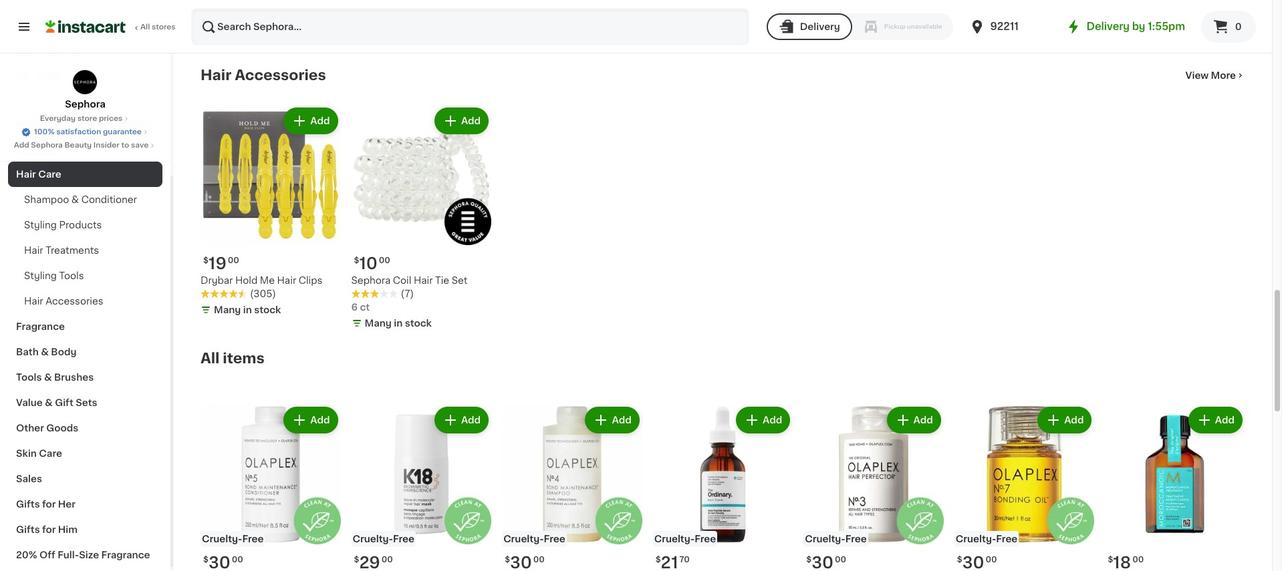 Task type: locate. For each thing, give the bounding box(es) containing it.
him
[[58, 526, 78, 535]]

everyday store prices
[[40, 115, 123, 122]]

1 vertical spatial fragrance
[[101, 551, 150, 561]]

1 horizontal spatial beauty
[[117, 119, 152, 128]]

many in stock
[[968, 14, 1036, 23], [1119, 14, 1187, 23], [214, 27, 281, 36], [214, 306, 281, 315], [365, 319, 432, 328]]

sephora coil hair tie set
[[352, 276, 468, 286]]

1 horizontal spatial all
[[201, 352, 220, 366]]

delivery inside button
[[800, 22, 841, 31]]

0 vertical spatial for
[[42, 500, 56, 510]]

&
[[71, 195, 79, 205], [41, 348, 49, 357], [44, 373, 52, 383], [45, 399, 53, 408]]

tools up value
[[16, 373, 42, 383]]

70
[[680, 556, 690, 564]]

$ inside $ 19 00
[[203, 257, 209, 265]]

hair treatments link
[[8, 238, 163, 264]]

1 horizontal spatial sephora
[[65, 100, 105, 109]]

beauty down the satisfaction
[[65, 142, 92, 149]]

$ inside $ 10 00
[[354, 257, 360, 265]]

ct inside item carousel region
[[360, 303, 370, 312]]

0 horizontal spatial tools
[[16, 373, 42, 383]]

other
[[16, 424, 44, 433]]

1 free from the left
[[242, 535, 264, 544]]

value
[[16, 399, 43, 408]]

0 vertical spatial fragrance
[[16, 322, 65, 332]]

2 cruelty-free from the left
[[504, 535, 566, 544]]

0 horizontal spatial all
[[140, 23, 150, 31]]

by
[[1133, 21, 1146, 31]]

sephora up store
[[65, 100, 105, 109]]

0 vertical spatial hair accessories link
[[201, 68, 326, 84]]

3 cruelty- from the left
[[806, 535, 846, 544]]

gifts inside 'link'
[[16, 526, 40, 535]]

0 horizontal spatial 6
[[201, 11, 207, 20]]

6 ct inside product group
[[352, 303, 370, 312]]

buy it again link
[[8, 36, 163, 63]]

$ 30 00
[[203, 556, 243, 571], [505, 556, 545, 571], [807, 556, 847, 571], [958, 556, 998, 571]]

1 styling from the top
[[24, 221, 57, 230]]

gifts for gifts for her
[[16, 500, 40, 510]]

cruelty-free
[[202, 535, 264, 544], [504, 535, 566, 544], [806, 535, 867, 544], [353, 535, 415, 544], [655, 535, 717, 544], [956, 535, 1018, 544]]

tools down treatments at the left of the page
[[59, 272, 84, 281]]

$ 19 00
[[203, 256, 239, 271]]

for left "her" on the bottom left
[[42, 500, 56, 510]]

skin care link
[[8, 441, 163, 467]]

many
[[968, 14, 995, 23], [1119, 14, 1146, 23], [214, 27, 241, 36], [214, 306, 241, 315], [365, 319, 392, 328]]

guarantee
[[103, 128, 142, 136]]

0 vertical spatial beauty
[[117, 119, 152, 128]]

gifts for gifts for him
[[16, 526, 40, 535]]

instacart logo image
[[45, 19, 126, 35]]

bath
[[16, 348, 39, 357]]

& for shampoo
[[71, 195, 79, 205]]

fragrance right size
[[101, 551, 150, 561]]

6 inside product group
[[352, 303, 358, 312]]

skin
[[16, 450, 37, 459]]

1 vertical spatial beauty
[[65, 142, 92, 149]]

1 horizontal spatial 6
[[352, 303, 358, 312]]

Search field
[[193, 9, 748, 44]]

0 button
[[1202, 11, 1257, 43]]

sales
[[16, 475, 42, 484]]

all stores
[[140, 23, 176, 31]]

styling down shampoo
[[24, 221, 57, 230]]

for left him
[[42, 526, 56, 535]]

2 styling from the top
[[24, 272, 57, 281]]

4 cruelty-free from the left
[[353, 535, 415, 544]]

everyday
[[40, 115, 76, 122]]

size
[[79, 551, 99, 561]]

2 30 from the left
[[510, 556, 532, 571]]

1 vertical spatial care
[[39, 450, 62, 459]]

1 vertical spatial gifts
[[16, 526, 40, 535]]

sephora inside product group
[[352, 276, 391, 286]]

$ inside $ 21 70
[[656, 556, 661, 564]]

me
[[260, 276, 275, 286]]

sephora down 100%
[[31, 142, 63, 149]]

care for hair care
[[38, 170, 61, 179]]

2 for from the top
[[42, 526, 56, 535]]

0
[[1236, 22, 1243, 31]]

2 gifts from the top
[[16, 526, 40, 535]]

free
[[242, 535, 264, 544], [544, 535, 566, 544], [846, 535, 867, 544], [393, 535, 415, 544], [695, 535, 717, 544], [997, 535, 1018, 544]]

None search field
[[191, 8, 750, 45]]

& for tools
[[44, 373, 52, 383]]

1:55pm
[[1149, 21, 1186, 31]]

1 vertical spatial styling
[[24, 272, 57, 281]]

delivery
[[1087, 21, 1130, 31], [800, 22, 841, 31]]

1 horizontal spatial ct
[[360, 303, 370, 312]]

00 inside $ 29 00
[[382, 556, 393, 564]]

92211
[[991, 21, 1019, 31]]

gifts up 20%
[[16, 526, 40, 535]]

care up shampoo
[[38, 170, 61, 179]]

1 gifts from the top
[[16, 500, 40, 510]]

& up products
[[71, 195, 79, 205]]

& left gift at the bottom
[[45, 399, 53, 408]]

0 vertical spatial gifts
[[16, 500, 40, 510]]

gifts for her link
[[8, 492, 163, 518]]

1 horizontal spatial tools
[[59, 272, 84, 281]]

0 horizontal spatial many in stock button
[[955, 0, 1095, 28]]

accessories
[[235, 68, 326, 82], [46, 297, 103, 306]]

2 vertical spatial sephora
[[352, 276, 391, 286]]

prices
[[99, 115, 123, 122]]

1 vertical spatial tools
[[16, 373, 42, 383]]

0 vertical spatial 6
[[201, 11, 207, 20]]

many in stock button
[[955, 0, 1095, 28], [1106, 0, 1246, 28]]

product group containing 10
[[352, 105, 492, 333]]

1 vertical spatial all
[[201, 352, 220, 366]]

all left items
[[201, 352, 220, 366]]

00 inside $ 18 00
[[1133, 556, 1145, 564]]

all left stores
[[140, 23, 150, 31]]

gifts down sales
[[16, 500, 40, 510]]

hair
[[201, 68, 232, 82], [16, 170, 36, 179], [24, 246, 43, 256], [277, 276, 296, 286], [414, 276, 433, 286], [24, 297, 43, 306]]

sephora for sephora coil hair tie set
[[352, 276, 391, 286]]

1 vertical spatial sephora
[[31, 142, 63, 149]]

1 vertical spatial hair accessories link
[[8, 289, 163, 314]]

0 horizontal spatial hair accessories link
[[8, 289, 163, 314]]

& inside "link"
[[45, 399, 53, 408]]

party
[[56, 119, 82, 128]]

0 horizontal spatial delivery
[[800, 22, 841, 31]]

20%
[[16, 551, 37, 561]]

all for all items
[[201, 352, 220, 366]]

drybar hold me hair clips
[[201, 276, 323, 286]]

item carousel region
[[182, 100, 1246, 341]]

0 vertical spatial tools
[[59, 272, 84, 281]]

1 many in stock button from the left
[[955, 0, 1095, 28]]

product group containing 18
[[1106, 405, 1246, 572]]

20% off full-size fragrance
[[16, 551, 150, 561]]

drybar
[[201, 276, 233, 286]]

again
[[68, 45, 94, 54]]

store
[[77, 115, 97, 122]]

tools & brushes link
[[8, 365, 163, 391]]

& for value
[[45, 399, 53, 408]]

1 horizontal spatial 6 ct
[[352, 303, 370, 312]]

0 horizontal spatial 6 ct
[[201, 11, 219, 20]]

1 horizontal spatial many in stock button
[[1106, 0, 1246, 28]]

& right the bath
[[41, 348, 49, 357]]

1 vertical spatial 6 ct
[[352, 303, 370, 312]]

hair care link
[[8, 162, 163, 187]]

0 horizontal spatial ct
[[209, 11, 219, 20]]

0 vertical spatial ct
[[209, 11, 219, 20]]

$ inside $ 18 00
[[1109, 556, 1114, 564]]

holiday
[[16, 119, 53, 128]]

other goods
[[16, 424, 78, 433]]

0 vertical spatial sephora
[[65, 100, 105, 109]]

care right skin
[[39, 450, 62, 459]]

5 cruelty-free from the left
[[655, 535, 717, 544]]

buy
[[37, 45, 56, 54]]

0 horizontal spatial fragrance
[[16, 322, 65, 332]]

2 horizontal spatial sephora
[[352, 276, 391, 286]]

conditioner
[[81, 195, 137, 205]]

1 vertical spatial for
[[42, 526, 56, 535]]

sephora
[[65, 100, 105, 109], [31, 142, 63, 149], [352, 276, 391, 286]]

other goods link
[[8, 416, 163, 441]]

sephora down $ 10 00
[[352, 276, 391, 286]]

styling down hair treatments
[[24, 272, 57, 281]]

6
[[201, 11, 207, 20], [352, 303, 358, 312]]

care inside 'link'
[[39, 450, 62, 459]]

for inside 'link'
[[42, 526, 56, 535]]

1 horizontal spatial fragrance
[[101, 551, 150, 561]]

styling inside styling products link
[[24, 221, 57, 230]]

1 vertical spatial 6
[[352, 303, 358, 312]]

0 horizontal spatial beauty
[[65, 142, 92, 149]]

1 cruelty- from the left
[[202, 535, 242, 544]]

1 vertical spatial accessories
[[46, 297, 103, 306]]

0 vertical spatial all
[[140, 23, 150, 31]]

product group containing 29
[[352, 405, 492, 572]]

all for all stores
[[140, 23, 150, 31]]

0 vertical spatial hair accessories
[[201, 68, 326, 82]]

1 $ 30 00 from the left
[[203, 556, 243, 571]]

fragrance
[[16, 322, 65, 332], [101, 551, 150, 561]]

4 30 from the left
[[963, 556, 985, 571]]

bath & body link
[[8, 340, 163, 365]]

0 vertical spatial styling
[[24, 221, 57, 230]]

for for her
[[42, 500, 56, 510]]

0 horizontal spatial hair accessories
[[24, 297, 103, 306]]

styling inside styling tools link
[[24, 272, 57, 281]]

fragrance up bath & body
[[16, 322, 65, 332]]

beauty inside holiday party ready beauty link
[[117, 119, 152, 128]]

hair accessories link
[[201, 68, 326, 84], [8, 289, 163, 314]]

1 horizontal spatial delivery
[[1087, 21, 1130, 31]]

2 many in stock button from the left
[[1106, 0, 1246, 28]]

product group containing 19
[[201, 105, 341, 320]]

5 cruelty- from the left
[[655, 535, 695, 544]]

sephora for sephora
[[65, 100, 105, 109]]

all
[[140, 23, 150, 31], [201, 352, 220, 366]]

for
[[42, 500, 56, 510], [42, 526, 56, 535]]

delivery by 1:55pm
[[1087, 21, 1186, 31]]

coil
[[393, 276, 412, 286]]

care
[[38, 170, 61, 179], [39, 450, 62, 459]]

4 cruelty- from the left
[[353, 535, 393, 544]]

beauty up save
[[117, 119, 152, 128]]

add sephora beauty insider to save
[[14, 142, 149, 149]]

1 vertical spatial ct
[[360, 303, 370, 312]]

in
[[998, 14, 1006, 23], [1149, 14, 1157, 23], [813, 24, 822, 34], [243, 27, 252, 36], [243, 306, 252, 315], [394, 319, 403, 328]]

0 vertical spatial care
[[38, 170, 61, 179]]

1 for from the top
[[42, 500, 56, 510]]

1 horizontal spatial accessories
[[235, 68, 326, 82]]

& down bath & body
[[44, 373, 52, 383]]

29
[[360, 556, 380, 571]]

view more
[[1186, 71, 1237, 80]]

& for bath
[[41, 348, 49, 357]]

holiday party ready beauty
[[16, 119, 152, 128]]

hair accessories
[[201, 68, 326, 82], [24, 297, 103, 306]]

lists link
[[8, 63, 163, 90]]

product group
[[201, 105, 341, 320], [352, 105, 492, 333], [201, 405, 341, 572], [352, 405, 492, 572], [502, 405, 643, 572], [653, 405, 794, 572], [804, 405, 944, 572], [955, 405, 1095, 572], [1106, 405, 1246, 572]]

$
[[203, 257, 209, 265], [354, 257, 360, 265], [203, 556, 209, 564], [505, 556, 510, 564], [807, 556, 812, 564], [354, 556, 360, 564], [656, 556, 661, 564], [958, 556, 963, 564], [1109, 556, 1114, 564]]

0 horizontal spatial accessories
[[46, 297, 103, 306]]



Task type: vqa. For each thing, say whether or not it's contained in the screenshot.
3
no



Task type: describe. For each thing, give the bounding box(es) containing it.
oz
[[521, 11, 532, 20]]

fragrance link
[[8, 314, 163, 340]]

product group containing 21
[[653, 405, 794, 572]]

00 inside $ 10 00
[[379, 257, 390, 265]]

4 $ 30 00 from the left
[[958, 556, 998, 571]]

tie
[[436, 276, 450, 286]]

6 cruelty- from the left
[[956, 535, 997, 544]]

hair inside hair treatments link
[[24, 246, 43, 256]]

service type group
[[767, 13, 954, 40]]

to
[[121, 142, 129, 149]]

3 30 from the left
[[812, 556, 834, 571]]

insider
[[94, 142, 120, 149]]

products
[[59, 221, 102, 230]]

styling tools link
[[8, 264, 163, 289]]

styling for styling tools
[[24, 272, 57, 281]]

shampoo
[[24, 195, 69, 205]]

4.8 oz
[[502, 11, 532, 20]]

add sephora beauty insider to save link
[[14, 140, 157, 151]]

off
[[39, 551, 55, 561]]

items
[[223, 352, 265, 366]]

bath & body
[[16, 348, 77, 357]]

sephora logo image
[[73, 70, 98, 95]]

3 $ 30 00 from the left
[[807, 556, 847, 571]]

3 cruelty-free from the left
[[806, 535, 867, 544]]

delivery by 1:55pm link
[[1066, 19, 1186, 35]]

3 free from the left
[[846, 535, 867, 544]]

100% satisfaction guarantee button
[[21, 124, 150, 138]]

shampoo & conditioner
[[24, 195, 137, 205]]

set
[[452, 276, 468, 286]]

$ 21 70
[[656, 556, 690, 571]]

1 horizontal spatial hair accessories
[[201, 68, 326, 82]]

body
[[51, 348, 77, 357]]

18
[[1114, 556, 1132, 571]]

hold
[[235, 276, 258, 286]]

view more link
[[1186, 69, 1246, 82]]

makeup
[[16, 144, 55, 154]]

value & gift sets
[[16, 399, 97, 408]]

$ inside $ 29 00
[[354, 556, 360, 564]]

19
[[209, 256, 227, 271]]

$ 10 00
[[354, 256, 390, 271]]

9 in
[[804, 24, 822, 34]]

1 cruelty-free from the left
[[202, 535, 264, 544]]

sephora link
[[65, 70, 105, 111]]

1 vertical spatial hair accessories
[[24, 297, 103, 306]]

for for him
[[42, 526, 56, 535]]

100%
[[34, 128, 54, 136]]

stores
[[152, 23, 176, 31]]

delivery for delivery
[[800, 22, 841, 31]]

all stores link
[[45, 8, 177, 45]]

tools & brushes
[[16, 373, 94, 383]]

(15)
[[854, 11, 871, 20]]

full-
[[58, 551, 79, 561]]

goods
[[46, 424, 78, 433]]

6 free from the left
[[997, 535, 1018, 544]]

4 free from the left
[[393, 535, 415, 544]]

everyday store prices link
[[40, 114, 131, 124]]

100% satisfaction guarantee
[[34, 128, 142, 136]]

view
[[1186, 71, 1210, 80]]

6 cruelty-free from the left
[[956, 535, 1018, 544]]

styling products link
[[8, 213, 163, 238]]

delivery for delivery by 1:55pm
[[1087, 21, 1130, 31]]

styling tools
[[24, 272, 84, 281]]

save
[[131, 142, 149, 149]]

0 vertical spatial accessories
[[235, 68, 326, 82]]

makeup link
[[8, 136, 163, 162]]

gifts for him link
[[8, 518, 163, 543]]

0 vertical spatial 6 ct
[[201, 11, 219, 20]]

lists
[[37, 72, 61, 81]]

1 horizontal spatial hair accessories link
[[201, 68, 326, 84]]

styling for styling products
[[24, 221, 57, 230]]

1 30 from the left
[[209, 556, 231, 571]]

9
[[804, 24, 811, 34]]

00 inside $ 19 00
[[228, 257, 239, 265]]

treatments
[[46, 246, 99, 256]]

all items
[[201, 352, 265, 366]]

hair treatments
[[24, 246, 99, 256]]

(305)
[[250, 290, 276, 299]]

shampoo & conditioner link
[[8, 187, 163, 213]]

sets
[[76, 399, 97, 408]]

buy it again
[[37, 45, 94, 54]]

20% off full-size fragrance link
[[8, 543, 163, 569]]

2 free from the left
[[544, 535, 566, 544]]

92211 button
[[970, 8, 1050, 45]]

0 horizontal spatial sephora
[[31, 142, 63, 149]]

styling products
[[24, 221, 102, 230]]

it
[[59, 45, 65, 54]]

21
[[661, 556, 679, 571]]

gifts for him
[[16, 526, 78, 535]]

gifts for her
[[16, 500, 76, 510]]

gift
[[55, 399, 73, 408]]

2 $ 30 00 from the left
[[505, 556, 545, 571]]

hair care
[[16, 170, 61, 179]]

holiday party ready beauty link
[[8, 111, 163, 136]]

(7)
[[401, 290, 414, 299]]

satisfaction
[[56, 128, 101, 136]]

beauty inside "add sephora beauty insider to save" link
[[65, 142, 92, 149]]

sales link
[[8, 467, 163, 492]]

$ 18 00
[[1109, 556, 1145, 571]]

clips
[[299, 276, 323, 286]]

5 free from the left
[[695, 535, 717, 544]]

2 cruelty- from the left
[[504, 535, 544, 544]]

care for skin care
[[39, 450, 62, 459]]

value & gift sets link
[[8, 391, 163, 416]]

more
[[1212, 71, 1237, 80]]

ready
[[84, 119, 115, 128]]

hair inside hair care link
[[16, 170, 36, 179]]

her
[[58, 500, 76, 510]]



